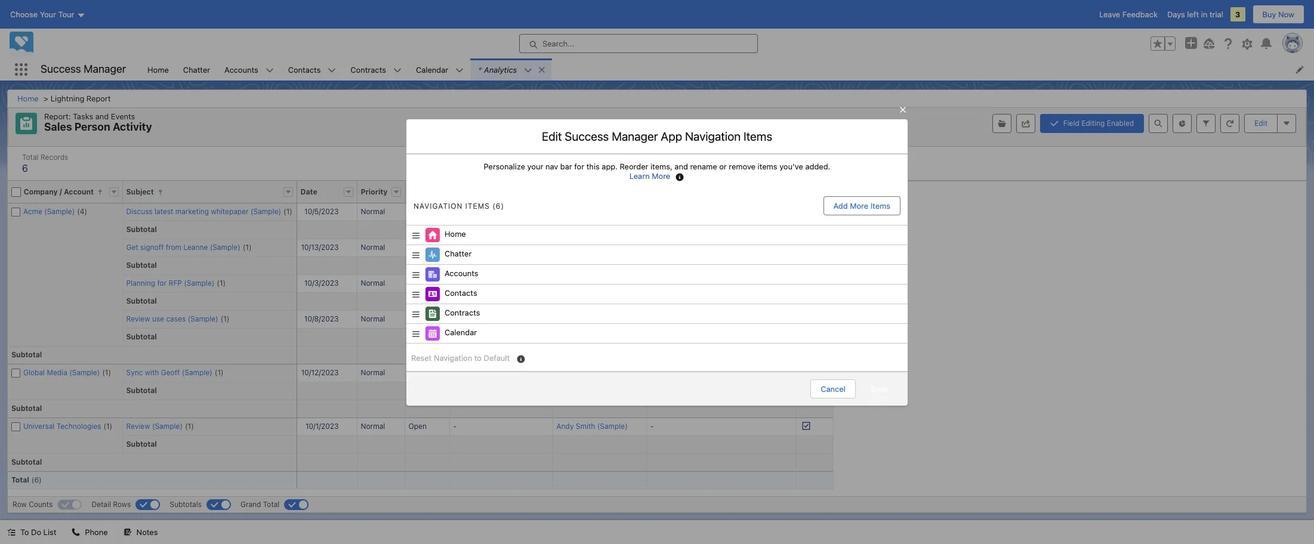 Task type: vqa. For each thing, say whether or not it's contained in the screenshot.
'by'
no



Task type: describe. For each thing, give the bounding box(es) containing it.
buy now button
[[1253, 5, 1305, 24]]

1 vertical spatial contacts
[[445, 288, 477, 298]]

this
[[587, 162, 600, 171]]

leave
[[1099, 10, 1120, 19]]

0 vertical spatial manager
[[84, 63, 126, 75]]

reset navigation to default
[[411, 353, 510, 363]]

to
[[20, 528, 29, 537]]

trial
[[1210, 10, 1224, 19]]

phone button
[[65, 520, 115, 544]]

(6)
[[493, 201, 504, 210]]

edit
[[542, 130, 562, 143]]

buy now
[[1263, 10, 1295, 19]]

contacts inside contacts "link"
[[288, 65, 321, 74]]

0 horizontal spatial items
[[465, 201, 490, 210]]

items,
[[651, 162, 673, 171]]

now
[[1279, 10, 1295, 19]]

notes
[[136, 528, 158, 537]]

calendar link
[[409, 58, 456, 81]]

learn more
[[630, 171, 670, 181]]

add
[[834, 201, 848, 211]]

app.
[[602, 162, 618, 171]]

save
[[871, 384, 888, 394]]

add more items
[[834, 201, 891, 211]]

home link
[[140, 58, 176, 81]]

days left in trial
[[1167, 10, 1224, 19]]

reorder
[[620, 162, 648, 171]]

accounts inside list item
[[225, 65, 258, 74]]

1 vertical spatial home
[[445, 229, 466, 239]]

reset
[[411, 353, 432, 363]]

text default image inside to do list button
[[7, 528, 16, 537]]

1 vertical spatial contracts
[[445, 308, 480, 318]]

text default image for phone
[[72, 528, 80, 537]]

rename
[[690, 162, 717, 171]]

2 vertical spatial navigation
[[434, 353, 472, 363]]

to
[[474, 353, 482, 363]]

list item containing *
[[471, 58, 552, 81]]

days
[[1167, 10, 1185, 19]]

accounts list item
[[217, 58, 281, 81]]

or
[[719, 162, 727, 171]]

to do list
[[20, 528, 56, 537]]

chatter link
[[176, 58, 217, 81]]

learn more link
[[630, 171, 670, 181]]

navigation items (6)
[[414, 201, 504, 210]]

personalize your nav bar for this app. reorder items, and rename or remove items you've added.
[[484, 162, 830, 171]]

contracts list item
[[343, 58, 409, 81]]

bar
[[560, 162, 572, 171]]

default
[[484, 353, 510, 363]]

1 horizontal spatial items
[[744, 130, 772, 143]]

1 horizontal spatial success
[[565, 130, 609, 143]]

leave feedback link
[[1099, 10, 1158, 19]]

add more items button
[[823, 196, 901, 215]]

0 vertical spatial navigation
[[685, 130, 741, 143]]

search...
[[543, 39, 574, 48]]

to do list button
[[0, 520, 64, 544]]



Task type: locate. For each thing, give the bounding box(es) containing it.
0 horizontal spatial accounts
[[225, 65, 258, 74]]

contacts
[[288, 65, 321, 74], [445, 288, 477, 298]]

1 vertical spatial accounts
[[445, 269, 478, 278]]

do
[[31, 528, 41, 537]]

app
[[661, 130, 682, 143]]

0 vertical spatial text default image
[[538, 66, 546, 74]]

1 vertical spatial more
[[850, 201, 869, 211]]

0 vertical spatial chatter
[[183, 65, 210, 74]]

text default image left "phone"
[[72, 528, 80, 537]]

feedback
[[1123, 10, 1158, 19]]

0 vertical spatial success
[[41, 63, 81, 75]]

for
[[574, 162, 584, 171]]

1 horizontal spatial accounts
[[445, 269, 478, 278]]

text default image down search... at top left
[[538, 66, 546, 74]]

accounts inside list box
[[445, 269, 478, 278]]

1 text default image from the left
[[72, 528, 80, 537]]

notes button
[[116, 520, 165, 544]]

calendar up reset navigation to default
[[445, 328, 477, 337]]

0 vertical spatial home
[[147, 65, 169, 74]]

analytics
[[484, 65, 517, 74]]

calendar left * in the left top of the page
[[416, 65, 448, 74]]

1 horizontal spatial home
[[445, 229, 466, 239]]

0 horizontal spatial text default image
[[7, 528, 16, 537]]

home left chatter link
[[147, 65, 169, 74]]

text default image inside notes button
[[123, 528, 132, 537]]

text default image left to
[[7, 528, 16, 537]]

calendar list item
[[409, 58, 471, 81]]

1 vertical spatial chatter
[[445, 249, 472, 259]]

1 horizontal spatial chatter
[[445, 249, 472, 259]]

text default image
[[72, 528, 80, 537], [123, 528, 132, 537]]

1 vertical spatial text default image
[[7, 528, 16, 537]]

leave feedback
[[1099, 10, 1158, 19]]

search... button
[[519, 34, 758, 53]]

contacts link
[[281, 58, 328, 81]]

edit success manager app navigation items
[[542, 130, 772, 143]]

1 horizontal spatial more
[[850, 201, 869, 211]]

contracts
[[351, 65, 386, 74], [445, 308, 480, 318]]

0 vertical spatial accounts
[[225, 65, 258, 74]]

0 horizontal spatial contracts
[[351, 65, 386, 74]]

calendar inside 'list item'
[[416, 65, 448, 74]]

you've
[[780, 162, 803, 171]]

text default image inside 'phone' button
[[72, 528, 80, 537]]

remove
[[729, 162, 756, 171]]

1 horizontal spatial manager
[[612, 130, 658, 143]]

0 vertical spatial calendar
[[416, 65, 448, 74]]

items
[[758, 162, 777, 171]]

contracts right 'contacts' list item
[[351, 65, 386, 74]]

contracts up reset navigation to default
[[445, 308, 480, 318]]

* analytics
[[478, 65, 517, 74]]

text default image
[[538, 66, 546, 74], [7, 528, 16, 537]]

items left (6)
[[465, 201, 490, 210]]

success
[[41, 63, 81, 75], [565, 130, 609, 143]]

more for add
[[850, 201, 869, 211]]

home inside 'home' link
[[147, 65, 169, 74]]

list containing home
[[140, 58, 1314, 81]]

0 horizontal spatial more
[[652, 171, 670, 181]]

manager
[[84, 63, 126, 75], [612, 130, 658, 143]]

list box containing home
[[406, 225, 908, 344]]

text default image left notes
[[123, 528, 132, 537]]

0 horizontal spatial manager
[[84, 63, 126, 75]]

more right learn
[[652, 171, 670, 181]]

items inside 'button'
[[871, 201, 891, 211]]

text default image for notes
[[123, 528, 132, 537]]

text default image inside list
[[538, 66, 546, 74]]

list
[[43, 528, 56, 537]]

success manager
[[41, 63, 126, 75]]

1 vertical spatial manager
[[612, 130, 658, 143]]

0 horizontal spatial home
[[147, 65, 169, 74]]

added.
[[805, 162, 830, 171]]

cancel button
[[811, 380, 856, 399]]

items right add
[[871, 201, 891, 211]]

more
[[652, 171, 670, 181], [850, 201, 869, 211]]

0 vertical spatial contracts
[[351, 65, 386, 74]]

group
[[1151, 36, 1176, 51]]

0 horizontal spatial text default image
[[72, 528, 80, 537]]

personalize
[[484, 162, 525, 171]]

2 horizontal spatial items
[[871, 201, 891, 211]]

chatter inside list
[[183, 65, 210, 74]]

calendar
[[416, 65, 448, 74], [445, 328, 477, 337]]

0 vertical spatial more
[[652, 171, 670, 181]]

1 vertical spatial calendar
[[445, 328, 477, 337]]

contacts list item
[[281, 58, 343, 81]]

3
[[1235, 10, 1241, 19]]

*
[[478, 65, 482, 74]]

buy
[[1263, 10, 1276, 19]]

navigation
[[685, 130, 741, 143], [414, 201, 463, 210], [434, 353, 472, 363]]

phone
[[85, 528, 108, 537]]

in
[[1201, 10, 1208, 19]]

manager up 'reorder'
[[612, 130, 658, 143]]

list box
[[406, 225, 908, 344]]

list item
[[471, 58, 552, 81]]

manager left 'home' link
[[84, 63, 126, 75]]

more inside 'button'
[[850, 201, 869, 211]]

chatter
[[183, 65, 210, 74], [445, 249, 472, 259]]

items
[[744, 130, 772, 143], [871, 201, 891, 211], [465, 201, 490, 210]]

0 horizontal spatial contacts
[[288, 65, 321, 74]]

nav
[[545, 162, 558, 171]]

1 horizontal spatial text default image
[[538, 66, 546, 74]]

left
[[1187, 10, 1199, 19]]

2 text default image from the left
[[123, 528, 132, 537]]

1 vertical spatial navigation
[[414, 201, 463, 210]]

contracts inside list item
[[351, 65, 386, 74]]

1 horizontal spatial text default image
[[123, 528, 132, 537]]

1 horizontal spatial contracts
[[445, 308, 480, 318]]

items up items
[[744, 130, 772, 143]]

more for learn
[[652, 171, 670, 181]]

1 vertical spatial success
[[565, 130, 609, 143]]

save button
[[861, 380, 898, 399]]

home down the navigation items (6)
[[445, 229, 466, 239]]

accounts link
[[217, 58, 265, 81]]

chatter right 'home' link
[[183, 65, 210, 74]]

0 horizontal spatial success
[[41, 63, 81, 75]]

cancel
[[821, 384, 846, 394]]

1 horizontal spatial contacts
[[445, 288, 477, 298]]

and
[[675, 162, 688, 171]]

accounts
[[225, 65, 258, 74], [445, 269, 478, 278]]

chatter down the navigation items (6)
[[445, 249, 472, 259]]

0 horizontal spatial chatter
[[183, 65, 210, 74]]

learn
[[630, 171, 650, 181]]

0 vertical spatial contacts
[[288, 65, 321, 74]]

list
[[140, 58, 1314, 81]]

home
[[147, 65, 169, 74], [445, 229, 466, 239]]

your
[[527, 162, 543, 171]]

more right add
[[850, 201, 869, 211]]

contracts link
[[343, 58, 393, 81]]



